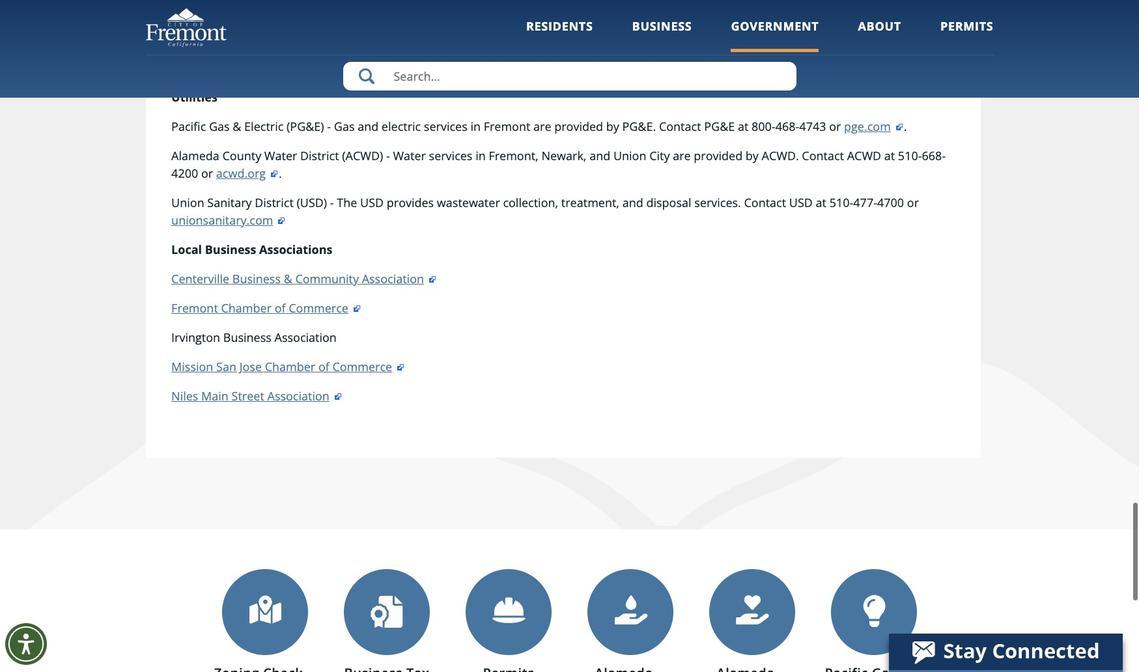 Task type: vqa. For each thing, say whether or not it's contained in the screenshot.


Task type: locate. For each thing, give the bounding box(es) containing it.
keep
[[415, 40, 442, 56]]

union left city
[[614, 146, 646, 162]]

in inside alameda county water district (acwd) - water services in fremont, newark, and union city are provided by acwd. contact acwd at 510-668- 4200 or
[[476, 146, 486, 162]]

fremont up fremont,
[[484, 117, 530, 132]]

0 horizontal spatial of
[[275, 298, 286, 314]]

by
[[606, 117, 619, 132], [746, 146, 759, 162]]

1 horizontal spatial union
[[614, 146, 646, 162]]

street
[[232, 386, 264, 402]]

environment
[[467, 40, 537, 56]]

1 vertical spatial or
[[201, 163, 213, 179]]

and inside union sanitary district (usd) - the usd provides wastewater collection, treatment, and disposal services. contact usd at 510-477-4700 or unionsanitary.com
[[623, 193, 643, 208]]

0 horizontal spatial to
[[447, 58, 459, 74]]

district left (usd)
[[255, 193, 294, 208]]

mission san jose chamber of commerce
[[171, 357, 392, 373]]

visit
[[293, 58, 315, 74]]

- right (acwd) at the left
[[386, 146, 390, 162]]

1 vertical spatial by
[[746, 146, 759, 162]]

plays
[[247, 40, 275, 56]]

0 vertical spatial to
[[643, 40, 654, 56]]

1 horizontal spatial to
[[643, 40, 654, 56]]

to right years
[[643, 40, 654, 56]]

- left the the
[[330, 193, 334, 208]]

0 horizontal spatial usd
[[360, 193, 384, 208]]

and for collection,
[[623, 193, 643, 208]]

electric
[[382, 117, 421, 132]]

1 horizontal spatial district
[[300, 146, 339, 162]]

0 vertical spatial &
[[233, 117, 241, 132]]

services up wastewater
[[429, 146, 473, 162]]

residents link
[[526, 18, 593, 52]]

1 horizontal spatial are
[[673, 146, 691, 162]]

0 horizontal spatial are
[[534, 117, 551, 132]]

1 horizontal spatial usd
[[789, 193, 813, 208]]

city
[[650, 146, 670, 162]]

chamber up the irvington business association
[[221, 298, 272, 314]]

2 horizontal spatial or
[[907, 193, 919, 208]]

by left pg&e.
[[606, 117, 619, 132]]

usd
[[360, 193, 384, 208], [789, 193, 813, 208]]

us
[[399, 40, 412, 56]]

are right city
[[673, 146, 691, 162]]

0 horizontal spatial &
[[233, 117, 241, 132]]

the
[[337, 193, 357, 208]]

at left 800-
[[738, 117, 749, 132]]

-
[[327, 117, 331, 132], [386, 146, 390, 162], [330, 193, 334, 208]]

1 horizontal spatial gas
[[334, 117, 355, 132]]

1 vertical spatial 510-
[[830, 193, 854, 208]]

to
[[643, 40, 654, 56], [447, 58, 459, 74]]

union down '4200'
[[171, 193, 204, 208]]

(pg&e)
[[287, 117, 324, 132]]

at right the acwd
[[884, 146, 895, 162]]

county
[[222, 146, 261, 162]]

1 vertical spatial fremont
[[171, 298, 218, 314]]

pg&e
[[704, 117, 735, 132]]

irvington business association
[[171, 328, 337, 343]]

0 vertical spatial -
[[327, 117, 331, 132]]

0 horizontal spatial union
[[171, 193, 204, 208]]

0 horizontal spatial by
[[606, 117, 619, 132]]

years
[[611, 40, 640, 56]]

district down (pg&e)
[[300, 146, 339, 162]]

fremont
[[484, 117, 530, 132], [171, 298, 218, 314]]

services
[[424, 117, 468, 132], [429, 146, 473, 162]]

0 horizontal spatial or
[[201, 163, 213, 179]]

1 vertical spatial to
[[447, 58, 459, 74]]

in left fremont,
[[476, 146, 486, 162]]

0 vertical spatial district
[[300, 146, 339, 162]]

0 horizontal spatial at
[[738, 117, 749, 132]]

are
[[534, 117, 551, 132], [673, 146, 691, 162]]

1 horizontal spatial 510-
[[898, 146, 922, 162]]

pg&e.
[[622, 117, 656, 132]]

district inside alameda county water district (acwd) - water services in fremont, newark, and union city are provided by acwd. contact acwd at 510-668- 4200 or
[[300, 146, 339, 162]]

provided up newark,
[[554, 117, 603, 132]]

1 horizontal spatial or
[[829, 117, 841, 132]]

1 vertical spatial provided
[[694, 146, 743, 162]]

477-
[[854, 193, 877, 208]]

chamber right jose
[[265, 357, 315, 373]]

&
[[233, 117, 241, 132], [284, 269, 292, 285]]

mission
[[171, 357, 213, 373]]

and up (acwd) at the left
[[358, 117, 379, 132]]

1 vertical spatial green
[[200, 58, 233, 74]]

provided
[[554, 117, 603, 132], [694, 146, 743, 162]]

0 horizontal spatial district
[[255, 193, 294, 208]]

business down unionsanitary.com link
[[205, 240, 256, 255]]

0 vertical spatial .
[[904, 117, 907, 132]]

district inside union sanitary district (usd) - the usd provides wastewater collection, treatment, and disposal services. contact usd at 510-477-4700 or unionsanitary.com
[[255, 193, 294, 208]]

1 vertical spatial &
[[284, 269, 292, 285]]

0 horizontal spatial a
[[278, 40, 285, 56]]

1 horizontal spatial by
[[746, 146, 759, 162]]

or right 4700
[[907, 193, 919, 208]]

district
[[300, 146, 339, 162], [255, 193, 294, 208]]

to down our
[[447, 58, 459, 74]]

1 vertical spatial .
[[279, 163, 282, 179]]

business up fremont chamber of commerce
[[232, 269, 281, 285]]

2 horizontal spatial at
[[884, 146, 895, 162]]

1 vertical spatial of
[[318, 357, 329, 373]]

0 horizontal spatial contact
[[659, 117, 701, 132]]

0 vertical spatial and
[[358, 117, 379, 132]]

1 horizontal spatial at
[[816, 193, 827, 208]]

business link
[[632, 18, 692, 52]]

at left 477-
[[816, 193, 827, 208]]

& for electric
[[233, 117, 241, 132]]

usd down acwd.
[[789, 193, 813, 208]]

0 vertical spatial by
[[606, 117, 619, 132]]

- for (pg&e)
[[327, 117, 331, 132]]

1 horizontal spatial contact
[[744, 193, 786, 208]]

0 vertical spatial commerce
[[289, 298, 348, 314]]

usd right the the
[[360, 193, 384, 208]]

construction hat image
[[491, 593, 526, 627]]

& left electric
[[233, 117, 241, 132]]

510- left 4700
[[830, 193, 854, 208]]

sustainability
[[171, 40, 244, 56]]

are inside alameda county water district (acwd) - water services in fremont, newark, and union city are provided by acwd. contact acwd at 510-668- 4200 or
[[673, 146, 691, 162]]

permits link
[[941, 18, 994, 52]]

business for associations
[[205, 240, 256, 255]]

510- right the acwd
[[898, 146, 922, 162]]

residents
[[526, 18, 593, 34]]

gas right pacific
[[209, 117, 230, 132]]

a
[[278, 40, 285, 56], [868, 40, 874, 56]]

green down sustainability
[[200, 58, 233, 74]]

1 vertical spatial at
[[884, 146, 895, 162]]

2 usd from the left
[[789, 193, 813, 208]]

1 vertical spatial services
[[429, 146, 473, 162]]

learn
[[462, 58, 490, 74]]

green up sustainability
[[208, 11, 243, 27]]

1 vertical spatial union
[[171, 193, 204, 208]]

community
[[295, 269, 359, 285]]

interested
[[739, 40, 795, 56]]

paper with certificate image
[[370, 593, 404, 627]]

chamber
[[221, 298, 272, 314], [265, 357, 315, 373]]

gas up (acwd) at the left
[[334, 117, 355, 132]]

0 horizontal spatial gas
[[209, 117, 230, 132]]

business?
[[236, 58, 290, 74]]

provided down pg&e on the right of page
[[694, 146, 743, 162]]

2 vertical spatial -
[[330, 193, 334, 208]]

and
[[358, 117, 379, 132], [590, 146, 610, 162], [623, 193, 643, 208]]

fremont up irvington
[[171, 298, 218, 314]]

800-
[[752, 117, 776, 132]]

or right 4743
[[829, 117, 841, 132]]

0 vertical spatial are
[[534, 117, 551, 132]]

acwd.org link
[[216, 163, 279, 179]]

0 vertical spatial of
[[275, 298, 286, 314]]

commerce
[[289, 298, 348, 314], [332, 357, 392, 373]]

0 horizontal spatial 510-
[[830, 193, 854, 208]]

business up jose
[[223, 328, 272, 343]]

in
[[343, 40, 353, 56], [798, 40, 808, 56], [471, 117, 481, 132], [476, 146, 486, 162]]

1 vertical spatial district
[[255, 193, 294, 208]]

. right pge.com
[[904, 117, 907, 132]]

or
[[829, 117, 841, 132], [201, 163, 213, 179], [907, 193, 919, 208]]

contact down 4743
[[802, 146, 844, 162]]

2 gas from the left
[[334, 117, 355, 132]]

light bulb image
[[857, 593, 891, 627]]

contact right services.
[[744, 193, 786, 208]]

2 vertical spatial association
[[267, 386, 330, 402]]

2 horizontal spatial and
[[623, 193, 643, 208]]

contact inside union sanitary district (usd) - the usd provides wastewater collection, treatment, and disposal services. contact usd at 510-477-4700 or unionsanitary.com
[[744, 193, 786, 208]]

0 vertical spatial chamber
[[221, 298, 272, 314]]

1 horizontal spatial water
[[393, 146, 426, 162]]

0 vertical spatial union
[[614, 146, 646, 162]]

1 horizontal spatial provided
[[694, 146, 743, 162]]

0 vertical spatial 510-
[[898, 146, 922, 162]]

collection,
[[503, 193, 558, 208]]

and right newark,
[[590, 146, 610, 162]]

& down associations
[[284, 269, 292, 285]]

510- inside alameda county water district (acwd) - water services in fremont, newark, and union city are provided by acwd. contact acwd at 510-668- 4200 or
[[898, 146, 922, 162]]

510- inside union sanitary district (usd) - the usd provides wastewater collection, treatment, and disposal services. contact usd at 510-477-4700 or unionsanitary.com
[[830, 193, 854, 208]]

2 vertical spatial and
[[623, 193, 643, 208]]

0 horizontal spatial .
[[279, 163, 282, 179]]

or inside alameda county water district (acwd) - water services in fremont, newark, and union city are provided by acwd. contact acwd at 510-668- 4200 or
[[201, 163, 213, 179]]

1 horizontal spatial .
[[904, 117, 907, 132]]

electric
[[244, 117, 284, 132]]

1 vertical spatial are
[[673, 146, 691, 162]]

or down 'alameda'
[[201, 163, 213, 179]]

a down about
[[868, 40, 874, 56]]

1 horizontal spatial and
[[590, 146, 610, 162]]

wastewater
[[437, 193, 500, 208]]

1 horizontal spatial &
[[284, 269, 292, 285]]

pge.com link
[[844, 117, 904, 132]]

are up newark,
[[534, 117, 551, 132]]

a left huge
[[278, 40, 285, 56]]

to inside 'sustainability plays a huge role in helping us keep our environment beautiful for years to come. are you interested in becoming a certified bay area green business? visit'
[[643, 40, 654, 56]]

1 vertical spatial contact
[[802, 146, 844, 162]]

water
[[264, 146, 297, 162], [393, 146, 426, 162]]

- inside alameda county water district (acwd) - water services in fremont, newark, and union city are provided by acwd. contact acwd at 510-668- 4200 or
[[386, 146, 390, 162]]

0 horizontal spatial water
[[264, 146, 297, 162]]

and inside alameda county water district (acwd) - water services in fremont, newark, and union city are provided by acwd. contact acwd at 510-668- 4200 or
[[590, 146, 610, 162]]

0 vertical spatial services
[[424, 117, 468, 132]]

0 vertical spatial contact
[[659, 117, 701, 132]]

in right role
[[343, 40, 353, 56]]

or inside union sanitary district (usd) - the usd provides wastewater collection, treatment, and disposal services. contact usd at 510-477-4700 or unionsanitary.com
[[907, 193, 919, 208]]

about link
[[858, 18, 901, 52]]

disposal
[[646, 193, 691, 208]]

2 vertical spatial at
[[816, 193, 827, 208]]

0 vertical spatial fremont
[[484, 117, 530, 132]]

contact up city
[[659, 117, 701, 132]]

(usd)
[[297, 193, 327, 208]]

by left acwd.
[[746, 146, 759, 162]]

- for (acwd)
[[386, 146, 390, 162]]

acwd.org
[[216, 163, 266, 179]]

1 vertical spatial and
[[590, 146, 610, 162]]

2 horizontal spatial contact
[[802, 146, 844, 162]]

hand, heart above image
[[735, 593, 770, 627]]

.
[[904, 117, 907, 132], [279, 163, 282, 179]]

provided inside alameda county water district (acwd) - water services in fremont, newark, and union city are provided by acwd. contact acwd at 510-668- 4200 or
[[694, 146, 743, 162]]

1 vertical spatial -
[[386, 146, 390, 162]]

1 horizontal spatial a
[[868, 40, 874, 56]]

green
[[208, 11, 243, 27], [200, 58, 233, 74]]

about
[[858, 18, 901, 34]]

business for &
[[232, 269, 281, 285]]

0 horizontal spatial provided
[[554, 117, 603, 132]]

- right (pg&e)
[[327, 117, 331, 132]]

come.
[[657, 40, 691, 56]]

at
[[738, 117, 749, 132], [884, 146, 895, 162], [816, 193, 827, 208]]

2 vertical spatial or
[[907, 193, 919, 208]]

to learn more.
[[444, 58, 525, 74]]

2 vertical spatial contact
[[744, 193, 786, 208]]

and left "disposal"
[[623, 193, 643, 208]]

. right acwd.org at the top left of page
[[279, 163, 282, 179]]

services right electric
[[424, 117, 468, 132]]

our
[[445, 40, 464, 56]]

1 a from the left
[[278, 40, 285, 56]]



Task type: describe. For each thing, give the bounding box(es) containing it.
fremont,
[[489, 146, 539, 162]]

are
[[694, 40, 713, 56]]

sustainability plays a huge role in helping us keep our environment beautiful for years to come. are you interested in becoming a certified bay area green business? visit
[[171, 40, 947, 74]]

for
[[592, 40, 608, 56]]

becoming
[[811, 40, 865, 56]]

- inside union sanitary district (usd) - the usd provides wastewater collection, treatment, and disposal services. contact usd at 510-477-4700 or unionsanitary.com
[[330, 193, 334, 208]]

main
[[201, 386, 229, 402]]

services inside alameda county water district (acwd) - water services in fremont, newark, and union city are provided by acwd. contact acwd at 510-668- 4200 or
[[429, 146, 473, 162]]

provides
[[387, 193, 434, 208]]

business for association
[[223, 328, 272, 343]]

1 water from the left
[[264, 146, 297, 162]]

union inside union sanitary district (usd) - the usd provides wastewater collection, treatment, and disposal services. contact usd at 510-477-4700 or unionsanitary.com
[[171, 193, 204, 208]]

newark,
[[542, 146, 587, 162]]

map with location pin image
[[248, 593, 282, 627]]

business up come.
[[632, 18, 692, 34]]

acwd
[[847, 146, 881, 162]]

save water image
[[613, 593, 648, 627]]

centerville business & community association link
[[171, 269, 437, 285]]

. for pge.com
[[904, 117, 907, 132]]

union inside alameda county water district (acwd) - water services in fremont, newark, and union city are provided by acwd. contact acwd at 510-668- 4200 or
[[614, 146, 646, 162]]

. for acwd.org
[[279, 163, 282, 179]]

0 vertical spatial association
[[362, 269, 424, 285]]

and for fremont,
[[590, 146, 610, 162]]

helping
[[356, 40, 396, 56]]

acwd.
[[762, 146, 799, 162]]

1 usd from the left
[[360, 193, 384, 208]]

& for community
[[284, 269, 292, 285]]

0 vertical spatial or
[[829, 117, 841, 132]]

0 horizontal spatial and
[[358, 117, 379, 132]]

4743
[[799, 117, 826, 132]]

1 horizontal spatial fremont
[[484, 117, 530, 132]]

alameda county water district (acwd) - water services in fremont, newark, and union city are provided by acwd. contact acwd at 510-668- 4200 or
[[171, 146, 946, 179]]

1 vertical spatial association
[[275, 328, 337, 343]]

utilities
[[171, 87, 217, 103]]

sanitary
[[207, 193, 252, 208]]

you
[[716, 40, 736, 56]]

associations
[[259, 240, 332, 255]]

irvington
[[171, 328, 220, 343]]

unionsanitary.com link
[[171, 210, 286, 226]]

pge.com
[[844, 117, 891, 132]]

local business associations
[[171, 240, 332, 255]]

niles
[[171, 386, 198, 402]]

centerville business & community association
[[171, 269, 424, 285]]

union sanitary district (usd) - the usd provides wastewater collection, treatment, and disposal services. contact usd at 510-477-4700 or unionsanitary.com
[[171, 193, 919, 226]]

niles main street association link
[[171, 386, 343, 402]]

niles main street association
[[171, 386, 330, 402]]

government link
[[731, 18, 819, 52]]

fremont chamber of commerce link
[[171, 298, 361, 314]]

stay connected image
[[889, 634, 1122, 670]]

at inside union sanitary district (usd) - the usd provides wastewater collection, treatment, and disposal services. contact usd at 510-477-4700 or unionsanitary.com
[[816, 193, 827, 208]]

government
[[731, 18, 819, 34]]

services.
[[695, 193, 741, 208]]

alameda
[[171, 146, 219, 162]]

0 vertical spatial provided
[[554, 117, 603, 132]]

(acwd)
[[342, 146, 383, 162]]

pacific
[[171, 117, 206, 132]]

2 water from the left
[[393, 146, 426, 162]]

468-
[[776, 117, 799, 132]]

in down learn
[[471, 117, 481, 132]]

by inside alameda county water district (acwd) - water services in fremont, newark, and union city are provided by acwd. contact acwd at 510-668- 4200 or
[[746, 146, 759, 162]]

certified
[[877, 40, 924, 56]]

4700
[[877, 193, 904, 208]]

0 vertical spatial at
[[738, 117, 749, 132]]

mission san jose chamber of commerce link
[[171, 357, 405, 373]]

san
[[216, 357, 236, 373]]

local
[[171, 240, 202, 255]]

jose
[[239, 357, 262, 373]]

in left becoming
[[798, 40, 808, 56]]

1 horizontal spatial of
[[318, 357, 329, 373]]

role
[[318, 40, 340, 56]]

going
[[171, 11, 205, 27]]

green inside 'sustainability plays a huge role in helping us keep our environment beautiful for years to come. are you interested in becoming a certified bay area green business? visit'
[[200, 58, 233, 74]]

treatment,
[[561, 193, 619, 208]]

at inside alameda county water district (acwd) - water services in fremont, newark, and union city are provided by acwd. contact acwd at 510-668- 4200 or
[[884, 146, 895, 162]]

greenbusinessca.org link
[[319, 58, 444, 74]]

greenbusinessca.org
[[319, 58, 431, 74]]

4200
[[171, 163, 198, 179]]

pacific gas & electric (pg&e) - gas and electric services in fremont are provided by pg&e. contact pg&e at 800-468-4743 or pge.com
[[171, 117, 891, 132]]

contact inside alameda county water district (acwd) - water services in fremont, newark, and union city are provided by acwd. contact acwd at 510-668- 4200 or
[[802, 146, 844, 162]]

fremont chamber of commerce
[[171, 298, 348, 314]]

unionsanitary.com
[[171, 210, 273, 226]]

1 vertical spatial chamber
[[265, 357, 315, 373]]

area
[[171, 58, 197, 74]]

huge
[[288, 40, 315, 56]]

Search text field
[[343, 62, 796, 91]]

more.
[[493, 58, 525, 74]]

going green
[[171, 11, 243, 27]]

permits
[[941, 18, 994, 34]]

1 gas from the left
[[209, 117, 230, 132]]

beautiful
[[540, 40, 589, 56]]

1 vertical spatial commerce
[[332, 357, 392, 373]]

centerville
[[171, 269, 229, 285]]

0 vertical spatial green
[[208, 11, 243, 27]]

2 a from the left
[[868, 40, 874, 56]]

bay
[[927, 40, 947, 56]]

0 horizontal spatial fremont
[[171, 298, 218, 314]]

668-
[[922, 146, 946, 162]]



